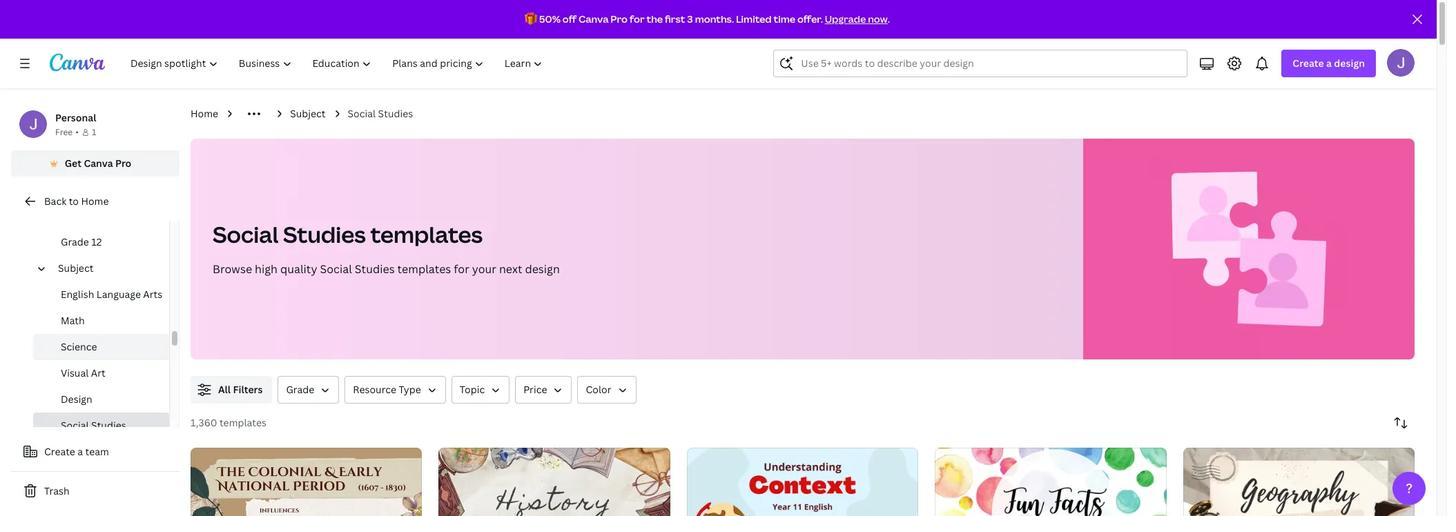 Task type: locate. For each thing, give the bounding box(es) containing it.
off
[[563, 12, 577, 26]]

studies
[[378, 107, 413, 120], [283, 220, 366, 249], [355, 262, 395, 277], [91, 419, 126, 432]]

english
[[61, 288, 94, 301]]

home
[[191, 107, 218, 120], [81, 195, 109, 208]]

all
[[218, 383, 231, 396]]

1 vertical spatial home
[[81, 195, 109, 208]]

1 horizontal spatial canva
[[579, 12, 609, 26]]

free •
[[55, 126, 79, 138]]

resource type button
[[345, 376, 446, 404]]

social studies up team
[[61, 419, 126, 432]]

canva right off
[[579, 12, 609, 26]]

get canva pro button
[[11, 151, 180, 177]]

pro left the
[[611, 12, 628, 26]]

social down the design
[[61, 419, 89, 432]]

Search search field
[[801, 50, 1179, 77]]

1 horizontal spatial create
[[1293, 57, 1324, 70]]

language
[[96, 288, 141, 301]]

resource type
[[353, 383, 421, 396]]

subject up english
[[58, 262, 93, 275]]

for left the
[[630, 12, 645, 26]]

1
[[92, 126, 96, 138]]

1 horizontal spatial design
[[1334, 57, 1365, 70]]

1 vertical spatial create
[[44, 445, 75, 458]]

topic button
[[451, 376, 510, 404]]

filters
[[233, 383, 263, 396]]

social up browse
[[213, 220, 279, 249]]

create inside button
[[44, 445, 75, 458]]

create inside dropdown button
[[1293, 57, 1324, 70]]

for left your
[[454, 262, 469, 277]]

visual art link
[[33, 360, 169, 387]]

0 vertical spatial canva
[[579, 12, 609, 26]]

your
[[472, 262, 496, 277]]

design right next
[[525, 262, 560, 277]]

0 horizontal spatial canva
[[84, 157, 113, 170]]

0 vertical spatial social studies
[[348, 107, 413, 120]]

2 vertical spatial templates
[[220, 416, 266, 429]]

create for create a design
[[1293, 57, 1324, 70]]

templates
[[370, 220, 483, 249], [397, 262, 451, 277], [220, 416, 266, 429]]

None search field
[[774, 50, 1188, 77]]

1 horizontal spatial a
[[1326, 57, 1332, 70]]

0 horizontal spatial design
[[525, 262, 560, 277]]

all filters button
[[191, 376, 272, 404]]

time
[[774, 12, 795, 26]]

design
[[1334, 57, 1365, 70], [525, 262, 560, 277]]

browse
[[213, 262, 252, 277]]

social studies
[[348, 107, 413, 120], [61, 419, 126, 432]]

grade left 12
[[61, 235, 89, 249]]

1,360
[[191, 416, 217, 429]]

grade 11
[[61, 209, 102, 222]]

0 horizontal spatial a
[[78, 445, 83, 458]]

free
[[55, 126, 73, 138]]

the
[[647, 12, 663, 26]]

pro up the back to home link
[[115, 157, 131, 170]]

0 vertical spatial for
[[630, 12, 645, 26]]

high
[[255, 262, 278, 277]]

grade 12 link
[[33, 229, 169, 255]]

12
[[91, 235, 102, 249]]

2 vertical spatial grade
[[286, 383, 314, 396]]

0 horizontal spatial social studies
[[61, 419, 126, 432]]

1 horizontal spatial pro
[[611, 12, 628, 26]]

1 horizontal spatial for
[[630, 12, 645, 26]]

1 vertical spatial grade
[[61, 235, 89, 249]]

a
[[1326, 57, 1332, 70], [78, 445, 83, 458]]

team
[[85, 445, 109, 458]]

canva
[[579, 12, 609, 26], [84, 157, 113, 170]]

1 vertical spatial templates
[[397, 262, 451, 277]]

1 vertical spatial design
[[525, 262, 560, 277]]

canva right get
[[84, 157, 113, 170]]

browse high quality social studies templates for your next design
[[213, 262, 560, 277]]

0 vertical spatial create
[[1293, 57, 1324, 70]]

a for design
[[1326, 57, 1332, 70]]

a inside dropdown button
[[1326, 57, 1332, 70]]

templates down 'all filters'
[[220, 416, 266, 429]]

create for create a team
[[44, 445, 75, 458]]

back
[[44, 195, 66, 208]]

limited
[[736, 12, 772, 26]]

english language arts link
[[33, 282, 169, 308]]

1 vertical spatial subject
[[58, 262, 93, 275]]

0 horizontal spatial for
[[454, 262, 469, 277]]

grade button
[[278, 376, 339, 404]]

grade 11 link
[[33, 203, 169, 229]]

offer.
[[797, 12, 823, 26]]

1 vertical spatial for
[[454, 262, 469, 277]]

1 vertical spatial social studies
[[61, 419, 126, 432]]

0 vertical spatial subject
[[290, 107, 326, 120]]

canva inside get canva pro button
[[84, 157, 113, 170]]

art
[[91, 367, 105, 380]]

0 vertical spatial a
[[1326, 57, 1332, 70]]

subject
[[290, 107, 326, 120], [58, 262, 93, 275]]

get canva pro
[[65, 157, 131, 170]]

for
[[630, 12, 645, 26], [454, 262, 469, 277]]

0 horizontal spatial create
[[44, 445, 75, 458]]

subject button
[[52, 255, 161, 282]]

•
[[75, 126, 79, 138]]

design
[[61, 393, 92, 406]]

design left the jacob simon image
[[1334, 57, 1365, 70]]

social
[[348, 107, 376, 120], [213, 220, 279, 249], [320, 262, 352, 277], [61, 419, 89, 432]]

0 vertical spatial home
[[191, 107, 218, 120]]

months.
[[695, 12, 734, 26]]

grade right filters
[[286, 383, 314, 396]]

🎁
[[525, 12, 537, 26]]

create
[[1293, 57, 1324, 70], [44, 445, 75, 458]]

arts
[[143, 288, 162, 301]]

0 vertical spatial grade
[[61, 209, 89, 222]]

1 vertical spatial a
[[78, 445, 83, 458]]

social studies down top level navigation element
[[348, 107, 413, 120]]

social studies templates
[[213, 220, 483, 249]]

0 horizontal spatial pro
[[115, 157, 131, 170]]

grade 12
[[61, 235, 102, 249]]

a inside button
[[78, 445, 83, 458]]

.
[[888, 12, 890, 26]]

1 vertical spatial pro
[[115, 157, 131, 170]]

templates left your
[[397, 262, 451, 277]]

1 horizontal spatial subject
[[290, 107, 326, 120]]

0 horizontal spatial subject
[[58, 262, 93, 275]]

visual
[[61, 367, 89, 380]]

1 vertical spatial canva
[[84, 157, 113, 170]]

trash link
[[11, 478, 180, 505]]

introduction to geography education presentation in a brown and beige scrapbook style image
[[1183, 448, 1415, 516]]

get
[[65, 157, 82, 170]]

templates up browse high quality social studies templates for your next design
[[370, 220, 483, 249]]

grade down to
[[61, 209, 89, 222]]

social down social studies templates
[[320, 262, 352, 277]]

grade
[[61, 209, 89, 222], [61, 235, 89, 249], [286, 383, 314, 396]]

0 vertical spatial design
[[1334, 57, 1365, 70]]

pro
[[611, 12, 628, 26], [115, 157, 131, 170]]

subject down top level navigation element
[[290, 107, 326, 120]]



Task type: vqa. For each thing, say whether or not it's contained in the screenshot.
second list from the bottom
no



Task type: describe. For each thing, give the bounding box(es) containing it.
type
[[399, 383, 421, 396]]

0 horizontal spatial home
[[81, 195, 109, 208]]

periods in american literature english poster series in brown vintage scrapbook style image
[[191, 448, 422, 516]]

price
[[523, 383, 547, 396]]

topic
[[460, 383, 485, 396]]

top level navigation element
[[122, 50, 555, 77]]

back to home link
[[11, 188, 180, 215]]

subject inside button
[[58, 262, 93, 275]]

math link
[[33, 308, 169, 334]]

social down top level navigation element
[[348, 107, 376, 120]]

a for team
[[78, 445, 83, 458]]

price button
[[515, 376, 572, 404]]

grade for grade 12
[[61, 235, 89, 249]]

color button
[[578, 376, 636, 404]]

english language arts
[[61, 288, 162, 301]]

grade inside button
[[286, 383, 314, 396]]

1,360 templates
[[191, 416, 266, 429]]

upgrade now button
[[825, 12, 888, 26]]

beige and white vintage history lesson education presentation image
[[439, 448, 670, 516]]

personal
[[55, 111, 96, 124]]

fun facts for kids brain breaks polka dot presentation image
[[935, 448, 1167, 516]]

color
[[586, 383, 611, 396]]

0 vertical spatial pro
[[611, 12, 628, 26]]

trash
[[44, 485, 69, 498]]

1 horizontal spatial home
[[191, 107, 218, 120]]

blue red brown illustrative english understanding context presentation image
[[687, 448, 918, 516]]

back to home
[[44, 195, 109, 208]]

jacob simon image
[[1387, 49, 1415, 77]]

pro inside button
[[115, 157, 131, 170]]

3
[[687, 12, 693, 26]]

50%
[[539, 12, 561, 26]]

upgrade
[[825, 12, 866, 26]]

to
[[69, 195, 79, 208]]

resource
[[353, 383, 396, 396]]

next
[[499, 262, 522, 277]]

11
[[91, 209, 102, 222]]

design inside 'create a design' dropdown button
[[1334, 57, 1365, 70]]

0 vertical spatial templates
[[370, 220, 483, 249]]

create a team button
[[11, 438, 180, 466]]

first
[[665, 12, 685, 26]]

visual art
[[61, 367, 105, 380]]

grade for grade 11
[[61, 209, 89, 222]]

create a design button
[[1282, 50, 1376, 77]]

design link
[[33, 387, 169, 413]]

home link
[[191, 106, 218, 122]]

Sort by button
[[1387, 409, 1415, 437]]

math
[[61, 314, 85, 327]]

create a design
[[1293, 57, 1365, 70]]

create a team
[[44, 445, 109, 458]]

now
[[868, 12, 888, 26]]

quality
[[280, 262, 317, 277]]

science
[[61, 340, 97, 353]]

science link
[[33, 334, 169, 360]]

🎁 50% off canva pro for the first 3 months. limited time offer. upgrade now .
[[525, 12, 890, 26]]

all filters
[[218, 383, 263, 396]]

1 horizontal spatial social studies
[[348, 107, 413, 120]]



